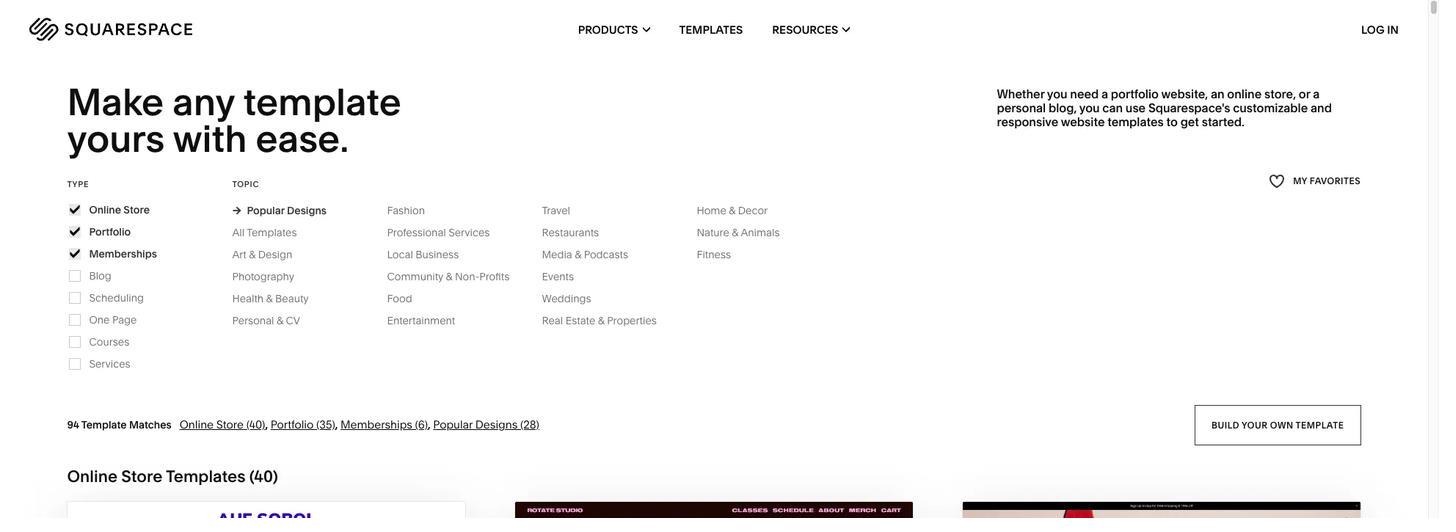 Task type: vqa. For each thing, say whether or not it's contained in the screenshot.
1st , from the left
yes



Task type: locate. For each thing, give the bounding box(es) containing it.
1 horizontal spatial portfolio
[[271, 418, 314, 431]]

2 horizontal spatial templates
[[679, 22, 743, 36]]

portfolio
[[89, 225, 131, 238], [271, 418, 314, 431]]

properties
[[607, 314, 657, 327]]

online
[[89, 203, 121, 216], [180, 418, 214, 431], [67, 467, 117, 487]]

1 horizontal spatial template
[[1296, 419, 1345, 430]]

can
[[1103, 101, 1123, 115]]

1 vertical spatial online
[[180, 418, 214, 431]]

favorites
[[1311, 176, 1361, 187]]

fashion
[[387, 204, 425, 217]]

& for podcasts
[[575, 248, 582, 261]]

courses
[[89, 335, 129, 349]]

designs left (28)
[[476, 418, 518, 431]]

own
[[1271, 419, 1294, 430]]

rotate element
[[515, 502, 913, 518]]

rotate image
[[515, 502, 913, 518]]

online for online store templates ( 40 )
[[67, 467, 117, 487]]

topic
[[232, 179, 259, 189]]

0 horizontal spatial ,
[[265, 418, 268, 431]]

& left "non-"
[[446, 270, 453, 283]]

home
[[697, 204, 727, 217]]

store,
[[1265, 87, 1296, 101]]

entertainment
[[387, 314, 455, 327]]

0 vertical spatial store
[[124, 203, 150, 216]]

portfolio (35) link
[[271, 418, 335, 431]]

, left popular designs (28) link
[[428, 418, 431, 431]]

popular up all templates on the left top of page
[[247, 204, 285, 217]]

professional services link
[[387, 226, 505, 239]]

responsive
[[997, 115, 1059, 129]]

1 vertical spatial popular
[[433, 418, 473, 431]]

a right need at the right of the page
[[1102, 87, 1109, 101]]

restaurants link
[[542, 226, 614, 239]]

blog
[[89, 269, 111, 282]]

1 horizontal spatial a
[[1313, 87, 1320, 101]]

services up business
[[449, 226, 490, 239]]

0 horizontal spatial memberships
[[89, 247, 157, 260]]

& right home
[[729, 204, 736, 217]]

any
[[173, 79, 235, 125]]

,
[[265, 418, 268, 431], [335, 418, 338, 431], [428, 418, 431, 431]]

portfolio
[[1111, 87, 1159, 101]]

, left 'memberships (6)' link
[[335, 418, 338, 431]]

services down 'courses'
[[89, 357, 130, 371]]

None checkbox
[[70, 249, 80, 259]]

1 vertical spatial template
[[1296, 419, 1345, 430]]

1 horizontal spatial ,
[[335, 418, 338, 431]]

local
[[387, 248, 413, 261]]

travel link
[[542, 204, 585, 217]]

you left can
[[1080, 101, 1100, 115]]

zaatar element
[[963, 502, 1361, 518]]

my favorites link
[[1270, 172, 1361, 191]]

make
[[67, 79, 164, 125]]

& right health
[[266, 292, 273, 305]]

1 horizontal spatial services
[[449, 226, 490, 239]]

type
[[67, 179, 89, 189]]

weddings
[[542, 292, 591, 305]]

media & podcasts link
[[542, 248, 643, 261]]

0 horizontal spatial services
[[89, 357, 130, 371]]

in
[[1388, 22, 1399, 36]]

products
[[578, 22, 638, 36]]

memberships left (6)
[[341, 418, 413, 431]]

designs
[[287, 204, 327, 217], [476, 418, 518, 431]]

popular
[[247, 204, 285, 217], [433, 418, 473, 431]]

1 vertical spatial services
[[89, 357, 130, 371]]

0 vertical spatial popular
[[247, 204, 285, 217]]

0 vertical spatial memberships
[[89, 247, 157, 260]]

health & beauty
[[232, 292, 309, 305]]

art
[[232, 248, 247, 261]]

community & non-profits link
[[387, 270, 524, 283]]

store for online store templates ( 40 )
[[121, 467, 163, 487]]

build
[[1212, 419, 1240, 430]]

(40)
[[246, 418, 265, 431]]

restaurants
[[542, 226, 599, 239]]

0 horizontal spatial a
[[1102, 87, 1109, 101]]

real
[[542, 314, 563, 327]]

, left portfolio (35) link
[[265, 418, 268, 431]]

personal & cv
[[232, 314, 300, 327]]

real estate & properties link
[[542, 314, 672, 327]]

0 vertical spatial online
[[89, 203, 121, 216]]

& right art
[[249, 248, 256, 261]]

services
[[449, 226, 490, 239], [89, 357, 130, 371]]

template inside button
[[1296, 419, 1345, 430]]

you left need at the right of the page
[[1047, 87, 1068, 101]]

(
[[249, 467, 254, 487]]

1 horizontal spatial memberships
[[341, 418, 413, 431]]

1 , from the left
[[265, 418, 268, 431]]

1 a from the left
[[1102, 87, 1109, 101]]

2 vertical spatial store
[[121, 467, 163, 487]]

1 vertical spatial templates
[[247, 226, 297, 239]]

online right 'matches'
[[180, 418, 214, 431]]

build your own template
[[1212, 419, 1345, 430]]

website,
[[1162, 87, 1209, 101]]

&
[[729, 204, 736, 217], [732, 226, 739, 239], [249, 248, 256, 261], [575, 248, 582, 261], [446, 270, 453, 283], [266, 292, 273, 305], [277, 314, 283, 327], [598, 314, 605, 327]]

0 vertical spatial designs
[[287, 204, 327, 217]]

ease.
[[256, 116, 349, 162]]

94 template matches
[[67, 418, 172, 431]]

& right the nature
[[732, 226, 739, 239]]

(28)
[[520, 418, 540, 431]]

yours
[[67, 116, 165, 162]]

1 horizontal spatial templates
[[247, 226, 297, 239]]

2 horizontal spatial ,
[[428, 418, 431, 431]]

templates
[[679, 22, 743, 36], [247, 226, 297, 239], [166, 467, 246, 487]]

page
[[112, 313, 137, 327]]

2 vertical spatial online
[[67, 467, 117, 487]]

1 horizontal spatial popular
[[433, 418, 473, 431]]

online down template
[[67, 467, 117, 487]]

template
[[243, 79, 402, 125], [1296, 419, 1345, 430]]

1 vertical spatial memberships
[[341, 418, 413, 431]]

a right or
[[1313, 87, 1320, 101]]

0 vertical spatial templates
[[679, 22, 743, 36]]

0 vertical spatial template
[[243, 79, 402, 125]]

& left cv
[[277, 314, 283, 327]]

online up the blog
[[89, 203, 121, 216]]

0 horizontal spatial template
[[243, 79, 402, 125]]

memberships
[[89, 247, 157, 260], [341, 418, 413, 431]]

photography
[[232, 270, 294, 283]]

home & decor
[[697, 204, 768, 217]]

store
[[124, 203, 150, 216], [216, 418, 244, 431], [121, 467, 163, 487]]

travel
[[542, 204, 570, 217]]

1 horizontal spatial designs
[[476, 418, 518, 431]]

or
[[1299, 87, 1311, 101]]

portfolio down online store
[[89, 225, 131, 238]]

nature
[[697, 226, 730, 239]]

2 vertical spatial templates
[[166, 467, 246, 487]]

squarespace logo link
[[29, 18, 303, 41]]

started.
[[1202, 115, 1245, 129]]

0 horizontal spatial portfolio
[[89, 225, 131, 238]]

portfolio left (35) on the left bottom of page
[[271, 418, 314, 431]]

log             in
[[1362, 22, 1399, 36]]

memberships up the blog
[[89, 247, 157, 260]]

designs up all templates link
[[287, 204, 327, 217]]

popular right (6)
[[433, 418, 473, 431]]

& right media
[[575, 248, 582, 261]]

1 horizontal spatial you
[[1080, 101, 1100, 115]]

0 horizontal spatial templates
[[166, 467, 246, 487]]

1 vertical spatial store
[[216, 418, 244, 431]]

popular designs (28) link
[[433, 418, 540, 431]]



Task type: describe. For each thing, give the bounding box(es) containing it.
0 horizontal spatial designs
[[287, 204, 327, 217]]

popular designs
[[247, 204, 327, 217]]

health & beauty link
[[232, 292, 323, 305]]

aue sobol image
[[68, 502, 466, 518]]

store for online store (40) , portfolio (35) , memberships (6) , popular designs (28)
[[216, 418, 244, 431]]

online
[[1228, 87, 1262, 101]]

2 , from the left
[[335, 418, 338, 431]]

profits
[[480, 270, 510, 283]]

squarespace's
[[1149, 101, 1231, 115]]

0 vertical spatial portfolio
[[89, 225, 131, 238]]

business
[[416, 248, 459, 261]]

online store
[[89, 203, 150, 216]]

professional
[[387, 226, 446, 239]]

)
[[273, 467, 278, 487]]

1 vertical spatial portfolio
[[271, 418, 314, 431]]

zaatar image
[[963, 502, 1361, 518]]

build your own template button
[[1195, 405, 1361, 445]]

nature & animals link
[[697, 226, 795, 239]]

local business
[[387, 248, 459, 261]]

log
[[1362, 22, 1385, 36]]

entertainment link
[[387, 314, 470, 327]]

squarespace logo image
[[29, 18, 192, 41]]

& for cv
[[277, 314, 283, 327]]

art & design
[[232, 248, 292, 261]]

all
[[232, 226, 245, 239]]

local business link
[[387, 248, 474, 261]]

media
[[542, 248, 572, 261]]

& for design
[[249, 248, 256, 261]]

home & decor link
[[697, 204, 783, 217]]

food
[[387, 292, 412, 305]]

templates link
[[679, 0, 743, 59]]

community
[[387, 270, 443, 283]]

online store (40) link
[[180, 418, 265, 431]]

resources button
[[772, 0, 850, 59]]

3 , from the left
[[428, 418, 431, 431]]

online store (40) , portfolio (35) , memberships (6) , popular designs (28)
[[180, 418, 540, 431]]

all templates link
[[232, 226, 312, 239]]

beauty
[[275, 292, 309, 305]]

podcasts
[[584, 248, 629, 261]]

resources
[[772, 22, 839, 36]]

94
[[67, 418, 79, 431]]

whether you need a portfolio website, an online store, or a personal blog, you can use squarespace's customizable and responsive website templates to get started.
[[997, 87, 1332, 129]]

online for online store (40) , portfolio (35) , memberships (6) , popular designs (28)
[[180, 418, 214, 431]]

0 horizontal spatial popular
[[247, 204, 285, 217]]

use
[[1126, 101, 1146, 115]]

estate
[[566, 314, 596, 327]]

0 horizontal spatial you
[[1047, 87, 1068, 101]]

& for non-
[[446, 270, 453, 283]]

products button
[[578, 0, 650, 59]]

non-
[[455, 270, 480, 283]]

make any template yours with ease.
[[67, 79, 409, 162]]

art & design link
[[232, 248, 307, 261]]

animals
[[741, 226, 780, 239]]

online for online store
[[89, 203, 121, 216]]

fitness
[[697, 248, 731, 261]]

photography link
[[232, 270, 309, 283]]

cv
[[286, 314, 300, 327]]

template inside make any template yours with ease.
[[243, 79, 402, 125]]

& for decor
[[729, 204, 736, 217]]

nature & animals
[[697, 226, 780, 239]]

one
[[89, 313, 110, 327]]

40
[[254, 467, 273, 487]]

aue sobol element
[[68, 502, 466, 518]]

my
[[1294, 176, 1308, 187]]

& right the estate
[[598, 314, 605, 327]]

real estate & properties
[[542, 314, 657, 327]]

popular designs link
[[232, 204, 327, 217]]

& for beauty
[[266, 292, 273, 305]]

health
[[232, 292, 264, 305]]

customizable
[[1233, 101, 1308, 115]]

& for animals
[[732, 226, 739, 239]]

personal
[[232, 314, 274, 327]]

personal
[[997, 101, 1046, 115]]

fitness link
[[697, 248, 746, 261]]

events
[[542, 270, 574, 283]]

an
[[1211, 87, 1225, 101]]

1 vertical spatial designs
[[476, 418, 518, 431]]

0 vertical spatial services
[[449, 226, 490, 239]]

template
[[81, 418, 127, 431]]

log             in link
[[1362, 22, 1399, 36]]

and
[[1311, 101, 1332, 115]]

store for online store
[[124, 203, 150, 216]]

get
[[1181, 115, 1199, 129]]

events link
[[542, 270, 589, 283]]

2 a from the left
[[1313, 87, 1320, 101]]

to
[[1167, 115, 1178, 129]]

website
[[1061, 115, 1105, 129]]

food link
[[387, 292, 427, 305]]

one page
[[89, 313, 137, 327]]

your
[[1242, 419, 1268, 430]]

professional services
[[387, 226, 490, 239]]

matches
[[129, 418, 172, 431]]

my favorites
[[1294, 176, 1361, 187]]

whether
[[997, 87, 1045, 101]]

community & non-profits
[[387, 270, 510, 283]]



